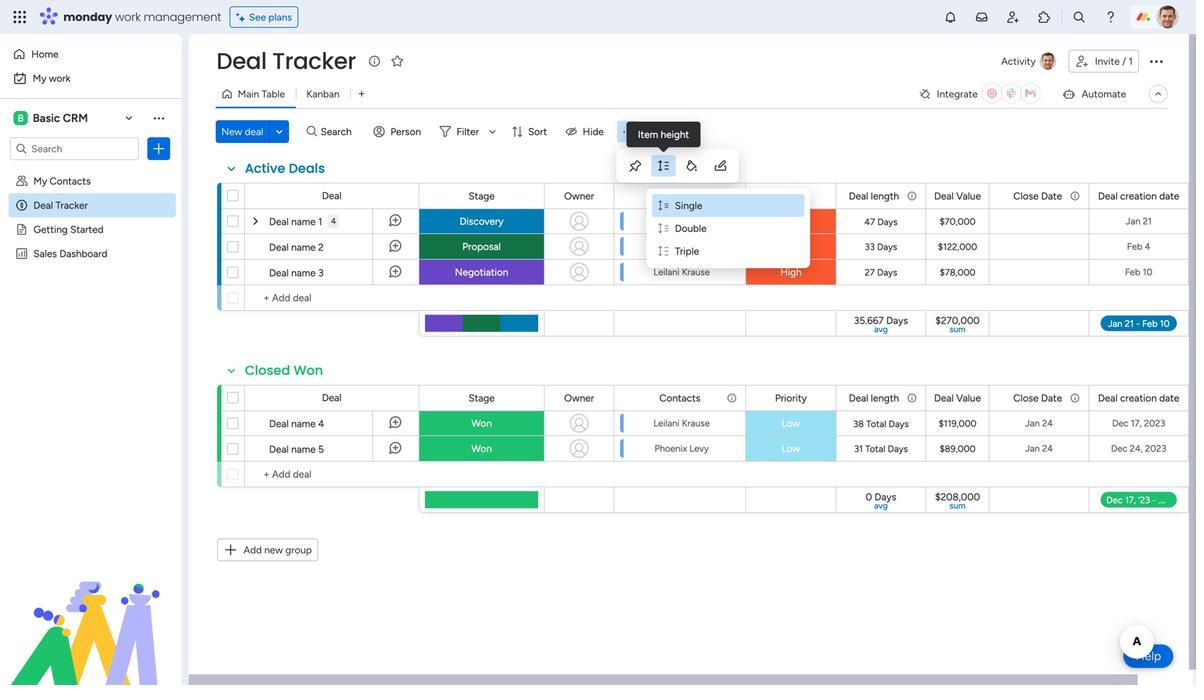 Task type: describe. For each thing, give the bounding box(es) containing it.
my contacts
[[33, 175, 91, 187]]

feb for feb 10
[[1126, 267, 1141, 278]]

dec 24, 2023
[[1112, 443, 1167, 455]]

1 for deal name 1
[[318, 216, 322, 228]]

0 vertical spatial contacts
[[50, 175, 91, 187]]

deals
[[289, 160, 325, 178]]

my work link
[[9, 67, 173, 90]]

$208,000 sum
[[935, 491, 981, 511]]

1 phoenix from the top
[[655, 241, 687, 253]]

deal name 5
[[269, 444, 324, 456]]

main table
[[238, 88, 285, 100]]

deal up main
[[217, 45, 267, 77]]

2 date from the top
[[1160, 392, 1180, 405]]

feb for feb 4
[[1128, 241, 1143, 253]]

1 contacts field from the top
[[656, 188, 704, 204]]

work for monday
[[115, 9, 141, 25]]

1 high from the top
[[781, 215, 802, 228]]

close date for deals
[[1014, 190, 1063, 202]]

new deal
[[222, 126, 263, 138]]

add new group
[[244, 545, 312, 557]]

deal up "deal name 2"
[[269, 216, 289, 228]]

sales
[[33, 248, 57, 260]]

new
[[264, 545, 283, 557]]

closed won
[[245, 362, 323, 380]]

triple
[[675, 245, 699, 257]]

select product image
[[13, 10, 27, 24]]

column information image
[[1070, 191, 1081, 202]]

proposal
[[463, 241, 501, 253]]

negotiation
[[455, 266, 509, 278]]

activity button
[[996, 50, 1063, 73]]

31
[[855, 444, 863, 455]]

my for my work
[[33, 72, 46, 84]]

monday
[[63, 9, 112, 25]]

deal down deal name 1 at the top
[[269, 241, 289, 254]]

name for 1
[[291, 216, 316, 228]]

21
[[1143, 216, 1152, 227]]

kanban button
[[296, 83, 350, 105]]

priority for first the "priority" field from the bottom of the page
[[775, 392, 807, 405]]

27 days
[[865, 267, 898, 278]]

notifications image
[[944, 10, 958, 24]]

2 vertical spatial jan
[[1026, 443, 1040, 455]]

avg for 35.667
[[875, 324, 888, 335]]

value for second deal value 'field' from the top of the page
[[957, 392, 981, 405]]

+ Add deal text field
[[252, 467, 412, 484]]

workspace selection element
[[14, 110, 90, 127]]

close for closed won
[[1014, 392, 1039, 405]]

2 high from the top
[[781, 266, 802, 278]]

length for 2nd deal length field
[[871, 392, 900, 405]]

my work
[[33, 72, 71, 84]]

dashboard
[[59, 248, 108, 260]]

filter
[[457, 126, 479, 138]]

b
[[18, 112, 24, 124]]

see plans button
[[230, 6, 299, 28]]

close for active deals
[[1014, 190, 1039, 202]]

filter button
[[434, 120, 501, 143]]

2 jan 24 from the top
[[1026, 443, 1053, 455]]

Search field
[[317, 122, 360, 142]]

sort button
[[506, 120, 556, 143]]

column information image for 2nd contacts field from the bottom of the page
[[727, 191, 738, 202]]

stage for 2nd stage field from the bottom
[[469, 190, 495, 202]]

17,
[[1131, 418, 1142, 430]]

47 days
[[865, 217, 898, 228]]

1 deal length field from the top
[[846, 188, 903, 204]]

total for 31
[[866, 444, 886, 455]]

getting
[[33, 224, 68, 236]]

home
[[31, 48, 59, 60]]

see
[[249, 11, 266, 23]]

2 leilani krause from the top
[[654, 418, 710, 430]]

deal up "$119,000"
[[935, 392, 954, 405]]

group
[[286, 545, 312, 557]]

plans
[[269, 11, 292, 23]]

1 stage field from the top
[[465, 188, 499, 204]]

integrate
[[937, 88, 978, 100]]

27
[[865, 267, 875, 278]]

1 vertical spatial 4
[[1145, 241, 1151, 253]]

1 leilani krause from the top
[[654, 267, 710, 278]]

deal up the deal name 4 at left bottom
[[322, 392, 342, 404]]

public dashboard image
[[15, 247, 28, 261]]

deal name 3
[[269, 267, 324, 279]]

2 krause from the top
[[682, 418, 710, 430]]

deal up dec 17, 2023
[[1099, 392, 1118, 405]]

jan 21
[[1126, 216, 1152, 227]]

2 24 from the top
[[1043, 443, 1053, 455]]

contacts for 2nd contacts field from the bottom of the page
[[660, 190, 701, 202]]

4 inside '4' button
[[331, 216, 336, 227]]

column information image for 'close date' field associated with closed won
[[1070, 393, 1081, 404]]

deal right column information icon
[[1099, 190, 1118, 202]]

getting started
[[33, 224, 104, 236]]

discovery
[[460, 215, 504, 228]]

2
[[318, 241, 324, 254]]

collapse board header image
[[1153, 88, 1165, 100]]

deal value for second deal value 'field' from the top of the page
[[935, 392, 981, 405]]

active deals
[[245, 160, 325, 178]]

deal up 38
[[849, 392, 869, 405]]

2 owner field from the top
[[561, 391, 598, 406]]

Closed Won field
[[241, 362, 327, 380]]

main table button
[[216, 83, 296, 105]]

closed
[[245, 362, 290, 380]]

1 for invite / 1
[[1129, 55, 1133, 67]]

2 levy from the top
[[690, 443, 709, 455]]

public board image
[[15, 223, 28, 236]]

add view image
[[359, 89, 365, 99]]

$119,000
[[939, 418, 977, 430]]

name for 3
[[291, 267, 316, 279]]

started
[[70, 224, 104, 236]]

creation for second deal creation date field from the bottom of the page
[[1121, 190, 1157, 202]]

35.667 days avg
[[854, 315, 908, 335]]

5
[[318, 444, 324, 456]]

24,
[[1130, 443, 1143, 455]]

monday work management
[[63, 9, 221, 25]]

new deal button
[[216, 120, 269, 143]]

1 horizontal spatial options image
[[1148, 53, 1165, 70]]

deal down "deal name 2"
[[269, 267, 289, 279]]

days for 35.667
[[887, 315, 908, 327]]

0
[[866, 491, 873, 504]]

home option
[[9, 43, 173, 66]]

35.667
[[854, 315, 884, 327]]

deal up '4' button
[[322, 190, 342, 202]]

sum for $270,000
[[950, 324, 966, 335]]

1 owner from the top
[[564, 190, 594, 202]]

$208,000
[[935, 491, 981, 504]]

deal name 4
[[269, 418, 325, 430]]

38
[[854, 419, 864, 430]]

31 total days
[[855, 444, 908, 455]]

/
[[1123, 55, 1127, 67]]

basic
[[33, 111, 60, 125]]

close date field for closed won
[[1010, 391, 1066, 406]]

1 owner field from the top
[[561, 188, 598, 204]]

days for 27
[[878, 267, 898, 278]]

deal
[[245, 126, 263, 138]]

dec 17, 2023
[[1113, 418, 1166, 430]]

add new group button
[[217, 539, 318, 562]]

table
[[262, 88, 285, 100]]

1 levy from the top
[[690, 241, 709, 253]]

invite
[[1095, 55, 1120, 67]]

deal creation date for second deal creation date field
[[1099, 392, 1180, 405]]

crm
[[63, 111, 88, 125]]

value for second deal value 'field' from the bottom of the page
[[957, 190, 981, 202]]

2 stage field from the top
[[465, 391, 499, 406]]

height
[[661, 129, 690, 141]]

contacts for first contacts field from the bottom of the page
[[660, 392, 701, 405]]

days for 0
[[875, 491, 897, 504]]

deal creation date for second deal creation date field from the bottom of the page
[[1099, 190, 1180, 202]]

lottie animation image
[[0, 542, 182, 686]]

column information image for 1st deal length field from the top
[[907, 191, 918, 202]]

person button
[[368, 120, 430, 143]]

2 phoenix from the top
[[655, 443, 687, 455]]

0 days avg
[[866, 491, 897, 511]]

date for closed won
[[1042, 392, 1063, 405]]

madison doyle
[[652, 216, 712, 227]]

update feed image
[[975, 10, 989, 24]]

help
[[1136, 650, 1162, 664]]

jan for low
[[1026, 418, 1040, 430]]

47
[[865, 217, 876, 228]]

close date for won
[[1014, 392, 1063, 405]]

arrow down image
[[484, 123, 501, 140]]

deal length for 2nd deal length field
[[849, 392, 900, 405]]

1 priority field from the top
[[772, 188, 811, 204]]

$78,000
[[940, 267, 976, 278]]

column information image for 2nd deal length field
[[907, 393, 918, 404]]

name for 2
[[291, 241, 316, 254]]

my for my contacts
[[33, 175, 47, 187]]

38 total days
[[854, 419, 909, 430]]

deal down the deal name 4 at left bottom
[[269, 444, 289, 456]]

1 24 from the top
[[1043, 418, 1053, 430]]

show board description image
[[366, 54, 383, 68]]

2 deal creation date field from the top
[[1095, 391, 1184, 406]]



Task type: vqa. For each thing, say whether or not it's contained in the screenshot.
Main
yes



Task type: locate. For each thing, give the bounding box(es) containing it.
total right 38
[[867, 419, 887, 430]]

my down search in workspace field
[[33, 175, 47, 187]]

2 close date field from the top
[[1010, 391, 1066, 406]]

deal up 47 at the top right of page
[[849, 190, 869, 202]]

Active Deals field
[[241, 160, 329, 178]]

automate button
[[1057, 83, 1133, 105]]

deal length for 1st deal length field from the top
[[849, 190, 900, 202]]

sum inside $208,000 sum
[[950, 501, 966, 511]]

priority for second the "priority" field from the bottom
[[775, 190, 807, 202]]

doyle
[[689, 216, 712, 227]]

won for 4
[[472, 418, 492, 430]]

1 vertical spatial leilani
[[654, 418, 680, 430]]

2 contacts field from the top
[[656, 391, 704, 406]]

0 vertical spatial avg
[[875, 324, 888, 335]]

1 vertical spatial creation
[[1121, 392, 1157, 405]]

1 deal creation date field from the top
[[1095, 188, 1184, 204]]

v2 search image
[[307, 124, 317, 140]]

deal length up 38 total days
[[849, 392, 900, 405]]

name left 2 on the top left of page
[[291, 241, 316, 254]]

0 vertical spatial work
[[115, 9, 141, 25]]

automate
[[1082, 88, 1127, 100]]

creation
[[1121, 190, 1157, 202], [1121, 392, 1157, 405]]

days right 27
[[878, 267, 898, 278]]

0 vertical spatial deal creation date
[[1099, 190, 1180, 202]]

feb 10
[[1126, 267, 1153, 278]]

2023 right "24,"
[[1146, 443, 1167, 455]]

options image right /
[[1148, 53, 1165, 70]]

sum down $78,000
[[950, 324, 966, 335]]

2 stage from the top
[[469, 392, 495, 405]]

2 vertical spatial 4
[[318, 418, 325, 430]]

creation for second deal creation date field
[[1121, 392, 1157, 405]]

feb 4
[[1128, 241, 1151, 253]]

1 vertical spatial levy
[[690, 443, 709, 455]]

2 avg from the top
[[875, 501, 888, 511]]

hide button
[[560, 120, 613, 143]]

days right 35.667
[[887, 315, 908, 327]]

1 vertical spatial value
[[957, 392, 981, 405]]

0 vertical spatial deal length
[[849, 190, 900, 202]]

0 vertical spatial low
[[782, 418, 801, 430]]

basic crm
[[33, 111, 88, 125]]

item height double image
[[659, 223, 669, 235]]

0 horizontal spatial 4
[[318, 418, 325, 430]]

0 vertical spatial stage field
[[465, 188, 499, 204]]

workspace image
[[14, 110, 28, 126]]

work right monday
[[115, 9, 141, 25]]

1 vertical spatial high
[[781, 266, 802, 278]]

1 vertical spatial deal value field
[[931, 391, 985, 406]]

1 vertical spatial deal length field
[[846, 391, 903, 406]]

lottie animation element
[[0, 542, 182, 686]]

1 vertical spatial dec
[[1112, 443, 1128, 455]]

name up "deal name 2"
[[291, 216, 316, 228]]

$89,000
[[940, 444, 976, 455]]

0 vertical spatial feb
[[1128, 241, 1143, 253]]

2 close date from the top
[[1014, 392, 1063, 405]]

2 value from the top
[[957, 392, 981, 405]]

1 jan 24 from the top
[[1026, 418, 1053, 430]]

deal creation date up dec 17, 2023
[[1099, 392, 1180, 405]]

deal tracker up the table
[[217, 45, 356, 77]]

single
[[675, 200, 703, 212]]

name left 5
[[291, 444, 316, 456]]

creation up dec 17, 2023
[[1121, 392, 1157, 405]]

value up "$119,000"
[[957, 392, 981, 405]]

phoenix levy
[[655, 241, 709, 253], [655, 443, 709, 455]]

my
[[33, 72, 46, 84], [33, 175, 47, 187]]

list box containing my contacts
[[0, 166, 182, 458]]

0 vertical spatial 24
[[1043, 418, 1053, 430]]

1 leilani from the top
[[654, 267, 680, 278]]

name
[[291, 216, 316, 228], [291, 241, 316, 254], [291, 267, 316, 279], [291, 418, 316, 430], [291, 444, 316, 456]]

days for 47
[[878, 217, 898, 228]]

item height triple image
[[659, 245, 669, 257]]

1 avg from the top
[[875, 324, 888, 335]]

Priority field
[[772, 188, 811, 204], [772, 391, 811, 406]]

deal name 1
[[269, 216, 322, 228]]

2 deal value from the top
[[935, 392, 981, 405]]

1 date from the top
[[1042, 190, 1063, 202]]

2 deal length field from the top
[[846, 391, 903, 406]]

column information image
[[727, 191, 738, 202], [907, 191, 918, 202], [727, 393, 738, 404], [907, 393, 918, 404], [1070, 393, 1081, 404]]

main
[[238, 88, 259, 100]]

1 date from the top
[[1160, 190, 1180, 202]]

1 vertical spatial length
[[871, 392, 900, 405]]

feb left 10
[[1126, 267, 1141, 278]]

2 vertical spatial contacts
[[660, 392, 701, 405]]

1 close date from the top
[[1014, 190, 1063, 202]]

1 vertical spatial deal value
[[935, 392, 981, 405]]

1 vertical spatial 1
[[318, 216, 322, 228]]

deal up deal name 5
[[269, 418, 289, 430]]

deal value
[[935, 190, 981, 202], [935, 392, 981, 405]]

close date
[[1014, 190, 1063, 202], [1014, 392, 1063, 405]]

1 vertical spatial stage
[[469, 392, 495, 405]]

deal value up "$119,000"
[[935, 392, 981, 405]]

value up $70,000
[[957, 190, 981, 202]]

1 vertical spatial 2023
[[1146, 443, 1167, 455]]

0 horizontal spatial 1
[[318, 216, 322, 228]]

1 horizontal spatial tracker
[[272, 45, 356, 77]]

4 name from the top
[[291, 418, 316, 430]]

33
[[865, 241, 875, 253]]

0 vertical spatial length
[[871, 190, 900, 202]]

2023
[[1145, 418, 1166, 430], [1146, 443, 1167, 455]]

1 vertical spatial deal length
[[849, 392, 900, 405]]

see plans
[[249, 11, 292, 23]]

4 down 21
[[1145, 241, 1151, 253]]

1 vertical spatial low
[[782, 443, 801, 455]]

0 vertical spatial 1
[[1129, 55, 1133, 67]]

work down home
[[49, 72, 71, 84]]

sales dashboard
[[33, 248, 108, 260]]

options image
[[1148, 53, 1165, 70], [152, 142, 166, 156]]

stage for 2nd stage field
[[469, 392, 495, 405]]

1 vertical spatial total
[[866, 444, 886, 455]]

1 vertical spatial contacts field
[[656, 391, 704, 406]]

name for 4
[[291, 418, 316, 430]]

Deal Tracker field
[[213, 45, 360, 77]]

1 vertical spatial priority field
[[772, 391, 811, 406]]

1 sum from the top
[[950, 324, 966, 335]]

0 vertical spatial sum
[[950, 324, 966, 335]]

days inside 0 days avg
[[875, 491, 897, 504]]

add
[[244, 545, 262, 557]]

angle down image
[[276, 126, 283, 137]]

1 horizontal spatial work
[[115, 9, 141, 25]]

invite / 1
[[1095, 55, 1133, 67]]

1 vertical spatial leilani krause
[[654, 418, 710, 430]]

2 sum from the top
[[950, 501, 966, 511]]

item
[[638, 129, 659, 141]]

1
[[1129, 55, 1133, 67], [318, 216, 322, 228]]

deal tracker
[[217, 45, 356, 77], [33, 199, 88, 212]]

close
[[1014, 190, 1039, 202], [1014, 392, 1039, 405]]

monday marketplace image
[[1038, 10, 1052, 24]]

2 leilani from the top
[[654, 418, 680, 430]]

1 vertical spatial contacts
[[660, 190, 701, 202]]

1 name from the top
[[291, 216, 316, 228]]

deal creation date field up jan 21 in the top right of the page
[[1095, 188, 1184, 204]]

0 vertical spatial owner
[[564, 190, 594, 202]]

2 priority field from the top
[[772, 391, 811, 406]]

help image
[[1104, 10, 1118, 24]]

0 vertical spatial deal value
[[935, 190, 981, 202]]

2 priority from the top
[[775, 392, 807, 405]]

0 vertical spatial date
[[1042, 190, 1063, 202]]

low for 4
[[782, 418, 801, 430]]

1 vertical spatial date
[[1042, 392, 1063, 405]]

length up 38 total days
[[871, 392, 900, 405]]

length up 47 days
[[871, 190, 900, 202]]

0 vertical spatial leilani krause
[[654, 267, 710, 278]]

my work option
[[9, 67, 173, 90]]

workspace options image
[[152, 111, 166, 125]]

deal creation date field up dec 17, 2023
[[1095, 391, 1184, 406]]

sum
[[950, 324, 966, 335], [950, 501, 966, 511]]

help button
[[1124, 645, 1174, 669]]

sum down $89,000 on the bottom of the page
[[950, 501, 966, 511]]

days for 33
[[878, 241, 898, 253]]

1 vertical spatial krause
[[682, 418, 710, 430]]

0 vertical spatial creation
[[1121, 190, 1157, 202]]

days right 0
[[875, 491, 897, 504]]

2 length from the top
[[871, 392, 900, 405]]

low left 31
[[782, 443, 801, 455]]

2 owner from the top
[[564, 392, 594, 405]]

work
[[115, 9, 141, 25], [49, 72, 71, 84]]

1 deal length from the top
[[849, 190, 900, 202]]

home link
[[9, 43, 173, 66]]

dec left "24,"
[[1112, 443, 1128, 455]]

1 right /
[[1129, 55, 1133, 67]]

0 vertical spatial won
[[294, 362, 323, 380]]

work inside option
[[49, 72, 71, 84]]

0 horizontal spatial work
[[49, 72, 71, 84]]

1 vertical spatial tracker
[[56, 199, 88, 212]]

1 close date field from the top
[[1010, 188, 1066, 204]]

deal up $70,000
[[935, 190, 954, 202]]

activity
[[1002, 55, 1036, 67]]

2 creation from the top
[[1121, 392, 1157, 405]]

0 vertical spatial total
[[867, 419, 887, 430]]

days
[[878, 217, 898, 228], [878, 241, 898, 253], [878, 267, 898, 278], [887, 315, 908, 327], [889, 419, 909, 430], [888, 444, 908, 455], [875, 491, 897, 504]]

2 close from the top
[[1014, 392, 1039, 405]]

dec for dec 17, 2023
[[1113, 418, 1129, 430]]

leilani krause
[[654, 267, 710, 278], [654, 418, 710, 430]]

33 days
[[865, 241, 898, 253]]

$270,000
[[936, 315, 980, 327]]

1 vertical spatial date
[[1160, 392, 1180, 405]]

days up 31 total days
[[889, 419, 909, 430]]

1 vertical spatial close
[[1014, 392, 1039, 405]]

madison
[[652, 216, 687, 227]]

5 name from the top
[[291, 444, 316, 456]]

deal tracker down my contacts on the top left of page
[[33, 199, 88, 212]]

avg right 0
[[875, 501, 888, 511]]

days inside 35.667 days avg
[[887, 315, 908, 327]]

Deal Value field
[[931, 188, 985, 204], [931, 391, 985, 406]]

deal value field up $70,000
[[931, 188, 985, 204]]

1 deal creation date from the top
[[1099, 190, 1180, 202]]

1 length from the top
[[871, 190, 900, 202]]

4 button
[[328, 209, 339, 234]]

1 vertical spatial options image
[[152, 142, 166, 156]]

0 vertical spatial krause
[[682, 267, 710, 278]]

0 vertical spatial deal tracker
[[217, 45, 356, 77]]

invite / 1 button
[[1069, 50, 1140, 73]]

1 vertical spatial jan 24
[[1026, 443, 1053, 455]]

1 vertical spatial close date field
[[1010, 391, 1066, 406]]

3 name from the top
[[291, 267, 316, 279]]

0 vertical spatial high
[[781, 215, 802, 228]]

deal value field up "$119,000"
[[931, 391, 985, 406]]

deal value up $70,000
[[935, 190, 981, 202]]

0 vertical spatial close
[[1014, 190, 1039, 202]]

0 vertical spatial dec
[[1113, 418, 1129, 430]]

0 vertical spatial levy
[[690, 241, 709, 253]]

+ Add deal text field
[[252, 290, 412, 307]]

deal value for second deal value 'field' from the bottom of the page
[[935, 190, 981, 202]]

levy
[[690, 241, 709, 253], [690, 443, 709, 455]]

Deal length field
[[846, 188, 903, 204], [846, 391, 903, 406]]

0 vertical spatial owner field
[[561, 188, 598, 204]]

search everything image
[[1073, 10, 1087, 24]]

days right 47 at the top right of page
[[878, 217, 898, 228]]

jan 24
[[1026, 418, 1053, 430], [1026, 443, 1053, 455]]

length for 1st deal length field from the top
[[871, 190, 900, 202]]

priority
[[775, 190, 807, 202], [775, 392, 807, 405]]

1 krause from the top
[[682, 267, 710, 278]]

1 vertical spatial sum
[[950, 501, 966, 511]]

0 vertical spatial deal length field
[[846, 188, 903, 204]]

deal creation date
[[1099, 190, 1180, 202], [1099, 392, 1180, 405]]

2023 for dec 17, 2023
[[1145, 418, 1166, 430]]

0 vertical spatial deal value field
[[931, 188, 985, 204]]

feb down jan 21 in the top right of the page
[[1128, 241, 1143, 253]]

deal length up 47 at the top right of page
[[849, 190, 900, 202]]

0 vertical spatial phoenix levy
[[655, 241, 709, 253]]

invite members image
[[1006, 10, 1021, 24]]

1 deal value from the top
[[935, 190, 981, 202]]

2 name from the top
[[291, 241, 316, 254]]

1 horizontal spatial deal tracker
[[217, 45, 356, 77]]

0 vertical spatial leilani
[[654, 267, 680, 278]]

1 vertical spatial 24
[[1043, 443, 1053, 455]]

Stage field
[[465, 188, 499, 204], [465, 391, 499, 406]]

options image down the workspace options image
[[152, 142, 166, 156]]

low for 5
[[782, 443, 801, 455]]

my inside option
[[33, 72, 46, 84]]

item height single image
[[659, 200, 669, 212]]

0 vertical spatial deal creation date field
[[1095, 188, 1184, 204]]

jan for discovery
[[1126, 216, 1141, 227]]

0 vertical spatial 2023
[[1145, 418, 1166, 430]]

1 value from the top
[[957, 190, 981, 202]]

0 vertical spatial close date field
[[1010, 188, 1066, 204]]

$270,000 sum
[[936, 315, 980, 335]]

deal length field up 47 at the top right of page
[[846, 188, 903, 204]]

0 horizontal spatial tracker
[[56, 199, 88, 212]]

deal up 'getting' at the left top of page
[[33, 199, 53, 212]]

terry turtle image
[[1157, 6, 1180, 28]]

my down home
[[33, 72, 46, 84]]

2 deal length from the top
[[849, 392, 900, 405]]

avg for 0
[[875, 501, 888, 511]]

2 date from the top
[[1042, 392, 1063, 405]]

won
[[294, 362, 323, 380], [472, 418, 492, 430], [472, 443, 492, 455]]

avg inside 35.667 days avg
[[875, 324, 888, 335]]

1 vertical spatial owner
[[564, 392, 594, 405]]

2 deal value field from the top
[[931, 391, 985, 406]]

4 up 5
[[318, 418, 325, 430]]

total for 38
[[867, 419, 887, 430]]

1 stage from the top
[[469, 190, 495, 202]]

work for my
[[49, 72, 71, 84]]

column information image for first contacts field from the bottom of the page
[[727, 393, 738, 404]]

1 vertical spatial deal tracker
[[33, 199, 88, 212]]

Deal creation date field
[[1095, 188, 1184, 204], [1095, 391, 1184, 406]]

0 vertical spatial jan
[[1126, 216, 1141, 227]]

krause
[[682, 267, 710, 278], [682, 418, 710, 430]]

1 priority from the top
[[775, 190, 807, 202]]

0 vertical spatial contacts field
[[656, 188, 704, 204]]

0 vertical spatial phoenix
[[655, 241, 687, 253]]

3
[[318, 267, 324, 279]]

kanban
[[307, 88, 340, 100]]

1 deal value field from the top
[[931, 188, 985, 204]]

name up deal name 5
[[291, 418, 316, 430]]

1 phoenix levy from the top
[[655, 241, 709, 253]]

1 left '4' button
[[318, 216, 322, 228]]

Search in workspace field
[[30, 141, 119, 157]]

days right 33
[[878, 241, 898, 253]]

2023 for dec 24, 2023
[[1146, 443, 1167, 455]]

1 vertical spatial stage field
[[465, 391, 499, 406]]

menu image
[[622, 125, 635, 139]]

2 phoenix levy from the top
[[655, 443, 709, 455]]

new
[[222, 126, 242, 138]]

Owner field
[[561, 188, 598, 204], [561, 391, 598, 406]]

1 vertical spatial feb
[[1126, 267, 1141, 278]]

1 horizontal spatial 1
[[1129, 55, 1133, 67]]

deal length field up 38 total days
[[846, 391, 903, 406]]

0 vertical spatial date
[[1160, 190, 1180, 202]]

name for 5
[[291, 444, 316, 456]]

name left 3
[[291, 267, 316, 279]]

4
[[331, 216, 336, 227], [1145, 241, 1151, 253], [318, 418, 325, 430]]

4 right deal name 1 at the top
[[331, 216, 336, 227]]

option
[[0, 168, 182, 171]]

$122,000
[[938, 241, 978, 253]]

item height
[[638, 129, 690, 141]]

total right 31
[[866, 444, 886, 455]]

deal creation date up jan 21 in the top right of the page
[[1099, 190, 1180, 202]]

add to favorites image
[[390, 54, 404, 68]]

sum inside '$270,000 sum'
[[950, 324, 966, 335]]

avg inside 0 days avg
[[875, 501, 888, 511]]

1 inside button
[[1129, 55, 1133, 67]]

1 horizontal spatial 4
[[331, 216, 336, 227]]

1 vertical spatial deal creation date field
[[1095, 391, 1184, 406]]

dec for dec 24, 2023
[[1112, 443, 1128, 455]]

0 vertical spatial tracker
[[272, 45, 356, 77]]

Contacts field
[[656, 188, 704, 204], [656, 391, 704, 406]]

0 horizontal spatial deal tracker
[[33, 199, 88, 212]]

sort
[[528, 126, 547, 138]]

low left 38
[[782, 418, 801, 430]]

2 horizontal spatial 4
[[1145, 241, 1151, 253]]

Close Date field
[[1010, 188, 1066, 204], [1010, 391, 1066, 406]]

stage
[[469, 190, 495, 202], [469, 392, 495, 405]]

1 vertical spatial won
[[472, 418, 492, 430]]

won inside field
[[294, 362, 323, 380]]

2 vertical spatial won
[[472, 443, 492, 455]]

hide
[[583, 126, 604, 138]]

1 creation from the top
[[1121, 190, 1157, 202]]

0 vertical spatial jan 24
[[1026, 418, 1053, 430]]

creation up jan 21 in the top right of the page
[[1121, 190, 1157, 202]]

1 low from the top
[[782, 418, 801, 430]]

0 vertical spatial priority field
[[772, 188, 811, 204]]

date for active deals
[[1042, 190, 1063, 202]]

list box
[[0, 166, 182, 458]]

1 vertical spatial jan
[[1026, 418, 1040, 430]]

1 vertical spatial phoenix
[[655, 443, 687, 455]]

1 close from the top
[[1014, 190, 1039, 202]]

sum for $208,000
[[950, 501, 966, 511]]

close date field for active deals
[[1010, 188, 1066, 204]]

dec left 17,
[[1113, 418, 1129, 430]]

won for 5
[[472, 443, 492, 455]]

1 vertical spatial work
[[49, 72, 71, 84]]

tracker up getting started
[[56, 199, 88, 212]]

active
[[245, 160, 286, 178]]

leilani
[[654, 267, 680, 278], [654, 418, 680, 430]]

0 vertical spatial 4
[[331, 216, 336, 227]]

days down 38 total days
[[888, 444, 908, 455]]

contacts
[[50, 175, 91, 187], [660, 190, 701, 202], [660, 392, 701, 405]]

0 horizontal spatial options image
[[152, 142, 166, 156]]

double
[[675, 223, 707, 235]]

1 vertical spatial owner field
[[561, 391, 598, 406]]

2 low from the top
[[782, 443, 801, 455]]

1 vertical spatial avg
[[875, 501, 888, 511]]

tracker up kanban "button"
[[272, 45, 356, 77]]

0 vertical spatial priority
[[775, 190, 807, 202]]

2023 right 17,
[[1145, 418, 1166, 430]]

avg down 27 days
[[875, 324, 888, 335]]

24
[[1043, 418, 1053, 430], [1043, 443, 1053, 455]]

2 deal creation date from the top
[[1099, 392, 1180, 405]]

1 vertical spatial priority
[[775, 392, 807, 405]]



